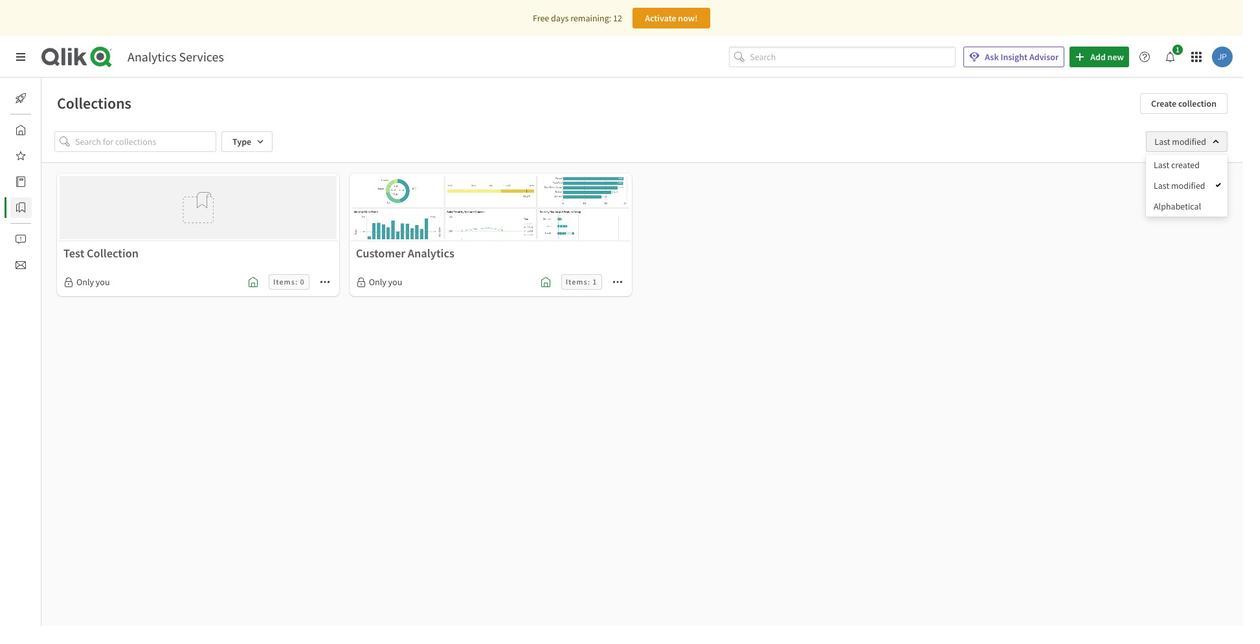 Task type: locate. For each thing, give the bounding box(es) containing it.
items:
[[273, 277, 298, 287], [566, 277, 591, 287]]

items: for customer analytics
[[566, 277, 591, 287]]

filters region
[[0, 0, 1244, 627]]

subscriptions image
[[16, 260, 26, 271]]

1 horizontal spatial analytics
[[408, 246, 455, 261]]

catalog
[[41, 176, 70, 188]]

collection
[[1179, 98, 1217, 109]]

analytics left services
[[128, 49, 177, 65]]

activate now!
[[645, 12, 698, 24]]

0 vertical spatial analytics
[[128, 49, 177, 65]]

Last modified field
[[1147, 131, 1228, 152]]

modified for last modified option
[[1172, 180, 1206, 192]]

activate now! link
[[633, 8, 710, 28]]

last modified inside option
[[1154, 180, 1206, 192]]

0
[[300, 277, 305, 287]]

items: 1
[[566, 277, 598, 287]]

modified
[[1173, 136, 1207, 148], [1172, 180, 1206, 192]]

favorites image
[[16, 151, 26, 161]]

last inside field
[[1155, 136, 1171, 148]]

modified inside field
[[1173, 136, 1207, 148]]

modified for last modified field
[[1173, 136, 1207, 148]]

only you for test
[[76, 277, 110, 288]]

2 only from the left
[[369, 277, 387, 288]]

activate
[[645, 12, 677, 24]]

1 horizontal spatial items:
[[566, 277, 591, 287]]

1 only from the left
[[76, 277, 94, 288]]

modified up alphabetical option
[[1172, 180, 1206, 192]]

0 vertical spatial modified
[[1173, 136, 1207, 148]]

1 you from the left
[[96, 277, 110, 288]]

alphabetical option
[[1146, 196, 1228, 217]]

home link
[[10, 120, 64, 141]]

0 vertical spatial last modified
[[1155, 136, 1207, 148]]

1 vertical spatial modified
[[1172, 180, 1206, 192]]

last modified up alphabetical
[[1154, 180, 1206, 192]]

1 horizontal spatial only you
[[369, 277, 402, 288]]

list box
[[1146, 155, 1228, 217]]

analytics services element
[[128, 49, 224, 65]]

only you down test collection
[[76, 277, 110, 288]]

days
[[551, 12, 569, 24]]

0 horizontal spatial only
[[76, 277, 94, 288]]

only
[[76, 277, 94, 288], [369, 277, 387, 288]]

navigation pane element
[[0, 83, 70, 281]]

1 horizontal spatial only
[[369, 277, 387, 288]]

last up the last created at the right of page
[[1155, 136, 1171, 148]]

only you down customer
[[369, 277, 402, 288]]

2 you from the left
[[388, 277, 402, 288]]

1 vertical spatial last modified
[[1154, 180, 1206, 192]]

last modified
[[1155, 136, 1207, 148], [1154, 180, 1206, 192]]

only down customer
[[369, 277, 387, 288]]

last down the last created at the right of page
[[1154, 180, 1170, 192]]

12
[[613, 12, 622, 24]]

0 horizontal spatial only you
[[76, 277, 110, 288]]

remaining:
[[571, 12, 612, 24]]

last modified inside field
[[1155, 136, 1207, 148]]

0 horizontal spatial items:
[[273, 277, 298, 287]]

analytics right customer
[[408, 246, 455, 261]]

alphabetical
[[1154, 201, 1202, 212]]

0 vertical spatial last
[[1155, 136, 1171, 148]]

2 items: from the left
[[566, 277, 591, 287]]

2 vertical spatial last
[[1154, 180, 1170, 192]]

you for collection
[[96, 277, 110, 288]]

customer analytics
[[356, 246, 455, 261]]

ask insight advisor button
[[964, 47, 1065, 67]]

you
[[96, 277, 110, 288], [388, 277, 402, 288]]

you for analytics
[[388, 277, 402, 288]]

you down test collection
[[96, 277, 110, 288]]

advisor
[[1030, 51, 1059, 63]]

1 vertical spatial analytics
[[408, 246, 455, 261]]

modified up last created option
[[1173, 136, 1207, 148]]

last for last modified option
[[1154, 180, 1170, 192]]

0 horizontal spatial you
[[96, 277, 110, 288]]

0 horizontal spatial analytics
[[128, 49, 177, 65]]

2 only you from the left
[[369, 277, 402, 288]]

items: left 1
[[566, 277, 591, 287]]

1 vertical spatial last
[[1154, 159, 1170, 171]]

you down customer analytics
[[388, 277, 402, 288]]

list box containing last created
[[1146, 155, 1228, 217]]

modified inside option
[[1172, 180, 1206, 192]]

1 only you from the left
[[76, 277, 110, 288]]

1 items: from the left
[[273, 277, 298, 287]]

only you
[[76, 277, 110, 288], [369, 277, 402, 288]]

last modified option
[[1146, 176, 1228, 196]]

create collection button
[[1141, 93, 1228, 114]]

last
[[1155, 136, 1171, 148], [1154, 159, 1170, 171], [1154, 180, 1170, 192]]

items: left "0" on the left of the page
[[273, 277, 298, 287]]

analytics services
[[128, 49, 224, 65]]

1 horizontal spatial you
[[388, 277, 402, 288]]

last left created
[[1154, 159, 1170, 171]]

getting started image
[[16, 93, 26, 104]]

analytics
[[128, 49, 177, 65], [408, 246, 455, 261]]

create
[[1152, 98, 1177, 109]]

searchbar element
[[729, 46, 956, 68]]

last modified up the last created at the right of page
[[1155, 136, 1207, 148]]

only down test
[[76, 277, 94, 288]]



Task type: vqa. For each thing, say whether or not it's contained in the screenshot.
the Quickly
no



Task type: describe. For each thing, give the bounding box(es) containing it.
last created
[[1154, 159, 1200, 171]]

created
[[1172, 159, 1200, 171]]

last for last created option
[[1154, 159, 1170, 171]]

insight
[[1001, 51, 1028, 63]]

create collection
[[1152, 98, 1217, 109]]

last modified for last modified field
[[1155, 136, 1207, 148]]

free days remaining: 12
[[533, 12, 622, 24]]

ask
[[985, 51, 999, 63]]

ask insight advisor
[[985, 51, 1059, 63]]

qlik sense app image
[[352, 176, 629, 240]]

open sidebar menu image
[[16, 52, 26, 62]]

customer
[[356, 246, 406, 261]]

only for test
[[76, 277, 94, 288]]

now!
[[678, 12, 698, 24]]

collections image
[[16, 203, 26, 213]]

remove collection from home image
[[248, 277, 258, 288]]

last created option
[[1146, 155, 1228, 176]]

list box inside filters region
[[1146, 155, 1228, 217]]

remove collection from home image
[[541, 277, 551, 288]]

catalog link
[[10, 172, 70, 192]]

1
[[593, 277, 598, 287]]

Search for collections text field
[[75, 131, 216, 152]]

items: 0
[[273, 277, 305, 287]]

collection
[[87, 246, 139, 261]]

items: for test collection
[[273, 277, 298, 287]]

only you for customer
[[369, 277, 402, 288]]

home
[[41, 124, 64, 136]]

Search text field
[[750, 46, 956, 68]]

test
[[63, 246, 84, 261]]

last modified for last modified option
[[1154, 180, 1206, 192]]

last for last modified field
[[1155, 136, 1171, 148]]

free
[[533, 12, 549, 24]]

alerts
[[41, 234, 63, 245]]

collections
[[57, 93, 131, 113]]

alerts link
[[10, 229, 63, 250]]

services
[[179, 49, 224, 65]]

only for customer
[[369, 277, 387, 288]]

test collection
[[63, 246, 139, 261]]



